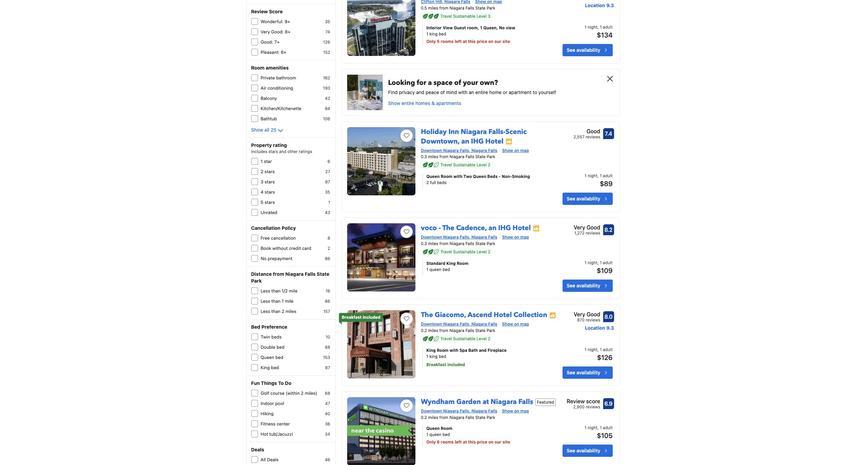 Task type: describe. For each thing, give the bounding box(es) containing it.
our inside queen room 1 queen bed only 6 rooms left at this price on our site
[[495, 440, 502, 445]]

golf course (within 2 miles)
[[261, 391, 317, 396]]

miles right the 0.5
[[428, 5, 438, 10]]

falls down the wyndham garden at niagara falls
[[488, 409, 498, 414]]

show all 25
[[251, 127, 276, 133]]

twin
[[261, 335, 270, 340]]

your
[[463, 78, 478, 87]]

2 stars
[[261, 169, 275, 175]]

room for wyndham
[[441, 427, 453, 432]]

stars for 3 stars
[[265, 179, 275, 185]]

all
[[265, 127, 269, 133]]

good element
[[574, 127, 601, 135]]

0 vertical spatial included
[[363, 315, 381, 320]]

queen room link
[[427, 426, 542, 432]]

$89
[[600, 180, 613, 188]]

less for less than 1 mile
[[261, 299, 270, 304]]

hotel inside holiday inn niagara falls-scenic downtown, an ihg hotel
[[486, 137, 504, 146]]

, for voco - the cadence, an ihg hotel
[[598, 261, 599, 266]]

map for the giacomo, ascend hotel collection
[[520, 322, 529, 327]]

with inside the looking for a space of your own? find privacy and peace of mind with an entire home or apartment to yourself
[[458, 89, 468, 95]]

night inside 1 night , 1 adult $134
[[588, 24, 598, 30]]

travel for giacomo,
[[441, 337, 452, 342]]

reviews inside "good 2,557 reviews"
[[586, 134, 601, 140]]

40
[[325, 412, 330, 417]]

card
[[302, 246, 311, 251]]

peace
[[426, 89, 439, 95]]

find
[[388, 89, 398, 95]]

2 down 8
[[328, 246, 330, 251]]

2 down 1 star
[[261, 169, 263, 175]]

see availability link for voco - the cadence, an ihg hotel
[[563, 280, 613, 292]]

room for the
[[437, 348, 449, 353]]

47
[[325, 402, 330, 407]]

good for 8.2
[[587, 225, 601, 231]]

157
[[323, 309, 330, 315]]

room,
[[467, 25, 479, 30]]

falls, for the
[[460, 235, 471, 240]]

good for 8.0
[[587, 312, 601, 318]]

downtown niagara falls, niagara falls for garden
[[421, 409, 498, 414]]

2 vertical spatial hotel
[[494, 311, 512, 320]]

3 stars
[[261, 179, 275, 185]]

bed inside standard king room 1 queen bed
[[443, 267, 450, 273]]

86 for less than 1 mile
[[325, 299, 330, 304]]

air
[[261, 85, 266, 91]]

1 travel from the top
[[441, 13, 452, 19]]

two
[[464, 174, 472, 179]]

spa
[[460, 348, 467, 353]]

88
[[325, 345, 330, 350]]

queen inside standard king room 1 queen bed
[[430, 267, 442, 273]]

fun things to do
[[251, 381, 291, 387]]

25
[[271, 127, 276, 133]]

see availability for holiday inn niagara falls-scenic downtown, an ihg hotel
[[567, 196, 601, 202]]

falls-
[[489, 127, 506, 136]]

this property is part of our preferred partner program. it's committed to providing excellent service and good value. it'll pay us a higher commission if you make a booking. image for collection
[[550, 312, 556, 319]]

1 night , 1 adult $105
[[585, 426, 613, 440]]

0.3 for voco - the cadence, an ihg hotel
[[421, 242, 427, 247]]

inn
[[449, 127, 459, 136]]

score
[[269, 9, 283, 14]]

, for the giacomo, ascend hotel collection
[[598, 348, 599, 353]]

map for wyndham garden at niagara falls
[[520, 409, 529, 414]]

- inside queen room with two queen beds - non-smoking 2 full beds
[[499, 174, 501, 179]]

1 vertical spatial beds
[[272, 335, 282, 340]]

1 see availability link from the top
[[563, 44, 613, 56]]

state up the travel sustainable level 3
[[476, 5, 486, 10]]

0 vertical spatial the
[[443, 224, 455, 233]]

less than 1 mile
[[261, 299, 294, 304]]

sustainable for ascend
[[453, 337, 476, 342]]

review for score
[[251, 9, 268, 14]]

see for voco - the cadence, an ihg hotel
[[567, 283, 575, 289]]

king inside standard king room 1 queen bed
[[447, 261, 456, 266]]

1/2
[[282, 289, 288, 294]]

see for wyndham garden at niagara falls
[[567, 448, 575, 454]]

this property is part of our preferred partner program. it's committed to providing excellent service and good value. it'll pay us a higher commission if you make a booking. image
[[550, 312, 556, 319]]

queen room with two queen beds - non-smoking link
[[427, 174, 542, 180]]

other
[[288, 149, 298, 154]]

downtown for wyndham
[[421, 409, 442, 414]]

room for holiday
[[441, 174, 453, 179]]

0.3 miles from niagara falls state park for the
[[421, 242, 495, 247]]

an inside the looking for a space of your own? find privacy and peace of mind with an entire home or apartment to yourself
[[469, 89, 474, 95]]

mile for less than 1 mile
[[285, 299, 294, 304]]

hiking
[[261, 412, 274, 417]]

and inside the looking for a space of your own? find privacy and peace of mind with an entire home or apartment to yourself
[[416, 89, 425, 95]]

falls, for ascend
[[460, 322, 471, 327]]

show for wyndham garden at niagara falls
[[502, 409, 513, 414]]

miles for voco
[[428, 242, 438, 247]]

preference
[[261, 324, 287, 330]]

16
[[326, 289, 330, 294]]

review for score
[[567, 399, 585, 405]]

153
[[323, 356, 330, 361]]

, inside 1 night , 1 adult $134
[[598, 24, 599, 30]]

rooms inside interior view guest room, 1 queen, no view 1 king bed only 5 rooms left at this price on our site
[[441, 39, 454, 44]]

includes
[[251, 149, 267, 154]]

scored 6.9 element
[[603, 399, 614, 410]]

falls down ascend
[[466, 329, 474, 334]]

falls, for niagara
[[460, 148, 471, 153]]

2 down less than 1 mile
[[282, 309, 284, 315]]

2 inside queen room with two queen beds - non-smoking 2 full beds
[[427, 180, 429, 186]]

king room with spa bath and fireplace link
[[427, 348, 542, 354]]

very good 870 reviews
[[574, 312, 601, 323]]

homes
[[416, 100, 430, 106]]

an inside holiday inn niagara falls-scenic downtown, an ihg hotel
[[461, 137, 469, 146]]

map for voco - the cadence, an ihg hotel
[[520, 235, 529, 240]]

things
[[261, 381, 277, 387]]

2 9.3 from the top
[[607, 326, 614, 331]]

from for holiday
[[440, 154, 449, 160]]

apartments
[[436, 100, 461, 106]]

state inside distance from niagara falls state park
[[317, 271, 329, 277]]

night for wyndham garden at niagara falls
[[588, 426, 598, 431]]

room amenities
[[251, 65, 289, 71]]

stars for 5 stars
[[265, 200, 275, 205]]

breakfast inside king room with spa bath and fireplace 1 king bed breakfast included
[[427, 363, 446, 368]]

golf
[[261, 391, 269, 396]]

king inside interior view guest room, 1 queen, no view 1 king bed only 5 rooms left at this price on our site
[[430, 31, 438, 36]]

from for voco
[[440, 242, 449, 247]]

1 vertical spatial no
[[261, 256, 267, 262]]

see availability link for holiday inn niagara falls-scenic downtown, an ihg hotel
[[563, 193, 613, 205]]

2 up standard king room link
[[488, 250, 491, 255]]

interior view guest room, 1 queen, no view 1 king bed only 5 rooms left at this price on our site
[[427, 25, 515, 44]]

at inside interior view guest room, 1 queen, no view 1 king bed only 5 rooms left at this price on our site
[[463, 39, 467, 44]]

see for the giacomo, ascend hotel collection
[[567, 370, 575, 376]]

book
[[261, 246, 271, 251]]

park for voco - the cadence, an ihg hotel
[[487, 242, 495, 247]]

sustainable for the
[[453, 250, 476, 255]]

106
[[323, 116, 330, 122]]

travel sustainable level 2 for ascend
[[441, 337, 491, 342]]

1 night , 1 adult $126
[[585, 348, 613, 362]]

show on map for falls
[[502, 409, 529, 414]]

collection
[[514, 311, 547, 320]]

falls inside wyndham garden at niagara falls link
[[519, 398, 533, 407]]

falls, for at
[[460, 409, 471, 414]]

miles for holiday
[[428, 154, 438, 160]]

state for wyndham
[[476, 416, 486, 421]]

queen right the two
[[473, 174, 486, 179]]

0.2 miles from niagara falls state park for giacomo,
[[421, 329, 495, 334]]

king bed
[[261, 365, 279, 371]]

5 inside interior view guest room, 1 queen, no view 1 king bed only 5 rooms left at this price on our site
[[437, 39, 440, 44]]

bed inside king room with spa bath and fireplace 1 king bed breakfast included
[[439, 355, 446, 360]]

show for voco - the cadence, an ihg hotel
[[502, 235, 513, 240]]

queen for queen bed
[[261, 355, 274, 361]]

stars for 2 stars
[[265, 169, 275, 175]]

included inside king room with spa bath and fireplace 1 king bed breakfast included
[[448, 363, 465, 368]]

downtown,
[[421, 137, 460, 146]]

show inside "dropdown button"
[[251, 127, 263, 133]]

see availability for voco - the cadence, an ihg hotel
[[567, 283, 601, 289]]

holiday
[[421, 127, 447, 136]]

68
[[325, 391, 330, 396]]

1 location 9.3 from the top
[[585, 2, 614, 8]]

1 sustainable from the top
[[453, 13, 476, 19]]

smoking
[[512, 174, 530, 179]]

wyndham
[[421, 398, 455, 407]]

travel sustainable level 2 for niagara
[[441, 163, 491, 168]]

wyndham garden at niagara falls image
[[347, 398, 416, 466]]

1 inside king room with spa bath and fireplace 1 king bed breakfast included
[[427, 355, 428, 360]]

4 stars
[[261, 190, 275, 195]]

1 see from the top
[[567, 47, 575, 53]]

falls down garden
[[466, 416, 474, 421]]

0 horizontal spatial 3
[[261, 179, 263, 185]]

show all 25 button
[[251, 127, 285, 135]]

falls down falls-
[[488, 148, 498, 153]]

0.2 for the
[[421, 329, 427, 334]]

falls down voco - the cadence, an ihg hotel
[[488, 235, 498, 240]]

niagara inside holiday inn niagara falls-scenic downtown, an ihg hotel
[[461, 127, 487, 136]]

to
[[278, 381, 284, 387]]

2 up king room with spa bath and fireplace link
[[488, 337, 491, 342]]

1 inside queen room 1 queen bed only 6 rooms left at this price on our site
[[427, 433, 428, 438]]

1 vertical spatial the
[[421, 311, 433, 320]]

1 location from the top
[[585, 2, 605, 8]]

miles for wyndham
[[428, 416, 438, 421]]

miles down less than 1 mile
[[286, 309, 296, 315]]

non-
[[502, 174, 512, 179]]

see availability for wyndham garden at niagara falls
[[567, 448, 601, 454]]

2 left miles)
[[301, 391, 304, 396]]

8
[[328, 236, 330, 241]]

35 for wonderful: 9+
[[325, 19, 330, 24]]

price inside queen room 1 queen bed only 6 rooms left at this price on our site
[[477, 440, 488, 445]]

kitchen/kitchenette
[[261, 106, 302, 111]]

8+
[[285, 29, 291, 34]]

126
[[323, 40, 330, 45]]

1 vertical spatial of
[[441, 89, 445, 95]]

scored 8.0 element
[[603, 312, 614, 323]]

room up private
[[251, 65, 265, 71]]

king inside king room with spa bath and fireplace 1 king bed breakfast included
[[430, 355, 438, 360]]

mile for less than 1/2 mile
[[289, 289, 298, 294]]

show on map for scenic
[[502, 148, 529, 153]]

870
[[577, 318, 585, 323]]

0 horizontal spatial -
[[439, 224, 441, 233]]

travel for inn
[[441, 163, 452, 168]]

0 vertical spatial breakfast
[[342, 315, 362, 320]]

stars inside property rating includes stars and other ratings
[[269, 149, 278, 154]]

to
[[533, 89, 537, 95]]

miles for the
[[428, 329, 438, 334]]

&
[[432, 100, 435, 106]]

show entire homes & apartments button
[[388, 100, 461, 107]]

falls inside distance from niagara falls state park
[[305, 271, 316, 277]]

wonderful: 9+
[[261, 19, 290, 24]]

adult for holiday inn niagara falls-scenic downtown, an ihg hotel
[[603, 174, 613, 179]]

less than 1/2 mile
[[261, 289, 298, 294]]

wonderful:
[[261, 19, 283, 24]]

king for room
[[427, 348, 436, 353]]

1 vertical spatial hotel
[[513, 224, 531, 233]]

private bathroom
[[261, 75, 296, 81]]

queen room with two queen beds - non-smoking 2 full beds
[[427, 174, 530, 186]]

scenic
[[506, 127, 527, 136]]

the giacomo, ascend hotel collection
[[421, 311, 547, 320]]

193
[[323, 86, 330, 91]]

from right the 0.5
[[440, 5, 449, 10]]

looking for a space of your own? find privacy and peace of mind with an entire home or apartment to yourself
[[388, 78, 556, 95]]

0 horizontal spatial 5
[[261, 200, 263, 205]]

own?
[[480, 78, 498, 87]]

falls up the two
[[466, 154, 474, 160]]

or
[[503, 89, 508, 95]]

king for bed
[[261, 365, 270, 371]]

travel for -
[[441, 250, 452, 255]]

tub/jacuzzi
[[269, 432, 293, 437]]

entire inside the looking for a space of your own? find privacy and peace of mind with an entire home or apartment to yourself
[[476, 89, 488, 95]]

falls up the travel sustainable level 3
[[466, 5, 474, 10]]

on for an
[[514, 235, 519, 240]]

1 9.3 from the top
[[607, 2, 614, 8]]

a
[[428, 78, 432, 87]]

very for 8.0
[[574, 312, 585, 318]]

scored 8.2 element
[[603, 225, 614, 236]]

0 vertical spatial 3
[[488, 13, 491, 19]]

reviews for 8.2
[[586, 231, 601, 236]]

only inside queen room 1 queen bed only 6 rooms left at this price on our site
[[427, 440, 436, 445]]

2 up beds
[[488, 163, 491, 168]]

adult inside 1 night , 1 adult $134
[[603, 24, 613, 30]]

falls down cadence,
[[466, 242, 474, 247]]

sheraton fallsview hotel image
[[347, 0, 416, 56]]

bathtub
[[261, 116, 277, 122]]



Task type: vqa. For each thing, say whether or not it's contained in the screenshot.


Task type: locate. For each thing, give the bounding box(es) containing it.
room
[[251, 65, 265, 71], [441, 174, 453, 179], [457, 261, 469, 266], [437, 348, 449, 353], [441, 427, 453, 432]]

downtown
[[421, 148, 442, 153], [421, 235, 442, 240], [421, 322, 442, 327], [421, 409, 442, 414]]

show on map for an
[[502, 235, 529, 240]]

86 for no prepayment
[[325, 256, 330, 262]]

0.3 miles from niagara falls state park for niagara
[[421, 154, 495, 160]]

1 see availability from the top
[[567, 47, 601, 53]]

0 vertical spatial rooms
[[441, 39, 454, 44]]

2 location 9.3 from the top
[[585, 326, 614, 331]]

4 downtown from the top
[[421, 409, 442, 414]]

of
[[454, 78, 461, 87], [441, 89, 445, 95]]

1 vertical spatial left
[[455, 440, 462, 445]]

4 reviews from the top
[[586, 405, 601, 410]]

2 see availability from the top
[[567, 196, 601, 202]]

1 map from the top
[[520, 148, 529, 153]]

stars down star
[[265, 169, 275, 175]]

2 vertical spatial less
[[261, 309, 270, 315]]

2 , from the top
[[598, 174, 599, 179]]

bed
[[439, 31, 446, 36], [443, 267, 450, 273], [277, 345, 285, 350], [439, 355, 446, 360], [276, 355, 283, 361], [271, 365, 279, 371], [443, 433, 450, 438]]

less for less than 1/2 mile
[[261, 289, 270, 294]]

show on map for collection
[[502, 322, 529, 327]]

2 horizontal spatial and
[[479, 348, 487, 353]]

less for less than 2 miles
[[261, 309, 270, 315]]

1 vertical spatial 0.2 miles from niagara falls state park
[[421, 416, 495, 421]]

1 king from the top
[[430, 31, 438, 36]]

from down giacomo,
[[440, 329, 448, 334]]

4
[[261, 190, 264, 195]]

show down scenic
[[502, 148, 513, 153]]

0 vertical spatial of
[[454, 78, 461, 87]]

left inside queen room 1 queen bed only 6 rooms left at this price on our site
[[455, 440, 462, 445]]

4 level from the top
[[477, 337, 487, 342]]

travel sustainable level 3
[[441, 13, 491, 19]]

ihg inside voco - the cadence, an ihg hotel link
[[498, 224, 511, 233]]

site down queen room link
[[503, 440, 510, 445]]

interior view guest room, 1 queen, no view link
[[427, 25, 542, 31]]

1 travel sustainable level 2 from the top
[[441, 163, 491, 168]]

bed inside queen room 1 queen bed only 6 rooms left at this price on our site
[[443, 433, 450, 438]]

6
[[328, 159, 330, 164], [437, 440, 440, 445]]

rooms
[[441, 39, 454, 44], [441, 440, 454, 445]]

5 down the interior
[[437, 39, 440, 44]]

1 vertical spatial entire
[[402, 100, 414, 106]]

of left mind
[[441, 89, 445, 95]]

than left '1/2'
[[271, 289, 281, 294]]

from for wyndham
[[440, 416, 448, 421]]

guest
[[454, 25, 466, 30]]

1 vertical spatial our
[[495, 440, 502, 445]]

1 vertical spatial king
[[430, 355, 438, 360]]

see for holiday inn niagara falls-scenic downtown, an ihg hotel
[[567, 196, 575, 202]]

3 sustainable from the top
[[453, 250, 476, 255]]

adult up $126
[[603, 348, 613, 353]]

and inside property rating includes stars and other ratings
[[279, 149, 286, 154]]

property rating includes stars and other ratings
[[251, 142, 312, 154]]

on for scenic
[[514, 148, 519, 153]]

1 less from the top
[[261, 289, 270, 294]]

see availability down 1 night , 1 adult $109
[[567, 283, 601, 289]]

3 show on map from the top
[[502, 322, 529, 327]]

sustainable for niagara
[[453, 163, 476, 168]]

room inside standard king room 1 queen bed
[[457, 261, 469, 266]]

with inside king room with spa bath and fireplace 1 king bed breakfast included
[[450, 348, 459, 353]]

downtown niagara falls, niagara falls down giacomo,
[[421, 322, 498, 327]]

pleasant: 6+
[[261, 50, 287, 55]]

night inside 1 night , 1 adult $105
[[588, 426, 598, 431]]

5 adult from the top
[[603, 426, 613, 431]]

3 up queen,
[[488, 13, 491, 19]]

1 horizontal spatial 5
[[437, 39, 440, 44]]

2 night from the top
[[588, 174, 598, 179]]

very inside the very good 1,272 reviews
[[574, 225, 585, 231]]

4 see availability from the top
[[567, 370, 601, 376]]

2 very good element from the top
[[574, 311, 601, 319]]

1 0.2 from the top
[[421, 329, 427, 334]]

2 see availability link from the top
[[563, 193, 613, 205]]

show down voco - the cadence, an ihg hotel
[[502, 235, 513, 240]]

park up beds
[[487, 154, 495, 160]]

reviews
[[586, 134, 601, 140], [586, 231, 601, 236], [586, 318, 601, 323], [586, 405, 601, 410]]

ihg
[[471, 137, 484, 146], [498, 224, 511, 233]]

see availability link for the giacomo, ascend hotel collection
[[563, 367, 613, 379]]

ratings
[[299, 149, 312, 154]]

miles down voco
[[428, 242, 438, 247]]

wyndham garden at niagara falls
[[421, 398, 533, 407]]

2 0.2 from the top
[[421, 416, 427, 421]]

0 vertical spatial this
[[468, 39, 476, 44]]

1 vertical spatial and
[[279, 149, 286, 154]]

state down ascend
[[476, 329, 486, 334]]

1 vertical spatial 6
[[437, 440, 440, 445]]

show for the giacomo, ascend hotel collection
[[502, 322, 513, 327]]

4 availability from the top
[[577, 370, 601, 376]]

1 vertical spatial 3
[[261, 179, 263, 185]]

5 see from the top
[[567, 448, 575, 454]]

interior
[[427, 25, 442, 30]]

4 see availability link from the top
[[563, 367, 613, 379]]

than for 1
[[271, 299, 281, 304]]

level up the queen room with two queen beds - non-smoking link
[[477, 163, 487, 168]]

distance
[[251, 271, 272, 277]]

at down queen room link
[[463, 440, 467, 445]]

adult for wyndham garden at niagara falls
[[603, 426, 613, 431]]

2 vertical spatial an
[[489, 224, 497, 233]]

falls, down holiday inn niagara falls-scenic downtown, an ihg hotel
[[460, 148, 471, 153]]

very for 8.2
[[574, 225, 585, 231]]

6 inside queen room 1 queen bed only 6 rooms left at this price on our site
[[437, 440, 440, 445]]

bed inside interior view guest room, 1 queen, no view 1 king bed only 5 rooms left at this price on our site
[[439, 31, 446, 36]]

review inside review score 2,900 reviews
[[567, 399, 585, 405]]

and down for
[[416, 89, 425, 95]]

queen down double
[[261, 355, 274, 361]]

review left "score"
[[567, 399, 585, 405]]

holiday inn niagara falls-scenic downtown, an ihg hotel
[[421, 127, 527, 146]]

an right cadence,
[[489, 224, 497, 233]]

downtown niagara falls, niagara falls down garden
[[421, 409, 498, 414]]

availability for the giacomo, ascend hotel collection
[[577, 370, 601, 376]]

0 vertical spatial review
[[251, 9, 268, 14]]

site inside queen room 1 queen bed only 6 rooms left at this price on our site
[[503, 440, 510, 445]]

1 vertical spatial 0.2
[[421, 416, 427, 421]]

2 king from the top
[[430, 355, 438, 360]]

holiday inn niagara falls-scenic downtown, an ihg hotel image
[[347, 127, 416, 196]]

king down "queen bed"
[[261, 365, 270, 371]]

niagara inside distance from niagara falls state park
[[285, 271, 304, 277]]

downtown for voco
[[421, 235, 442, 240]]

0 vertical spatial beds
[[437, 180, 447, 186]]

2,900
[[573, 405, 585, 410]]

1 only from the top
[[427, 39, 436, 44]]

queen
[[427, 174, 440, 179], [473, 174, 486, 179], [261, 355, 274, 361], [427, 427, 440, 432]]

0 vertical spatial 5
[[437, 39, 440, 44]]

conditioning
[[268, 85, 293, 91]]

1 vertical spatial mile
[[285, 299, 294, 304]]

8.2
[[605, 227, 613, 233]]

standard king room link
[[427, 261, 542, 267]]

see availability link down 1 night , 1 adult $89
[[563, 193, 613, 205]]

2 vertical spatial good
[[587, 312, 601, 318]]

queen,
[[483, 25, 498, 30]]

1 vertical spatial queen
[[430, 433, 442, 438]]

1 show on map from the top
[[502, 148, 529, 153]]

very good element left 8.0
[[574, 311, 601, 319]]

1 0.2 miles from niagara falls state park from the top
[[421, 329, 495, 334]]

price inside interior view guest room, 1 queen, no view 1 king bed only 5 rooms left at this price on our site
[[477, 39, 487, 44]]

review score element
[[567, 398, 601, 406]]

2 our from the top
[[495, 440, 502, 445]]

1 0.3 from the top
[[421, 154, 427, 160]]

1 vertical spatial travel sustainable level 2
[[441, 250, 491, 255]]

star
[[264, 159, 272, 164]]

see availability link for wyndham garden at niagara falls
[[563, 445, 613, 458]]

stars up 4 stars
[[265, 179, 275, 185]]

falls, down garden
[[460, 409, 471, 414]]

1 vertical spatial than
[[271, 299, 281, 304]]

0 vertical spatial 0.3
[[421, 154, 427, 160]]

very good element left the 8.2
[[574, 224, 601, 232]]

and inside king room with spa bath and fireplace 1 king bed breakfast included
[[479, 348, 487, 353]]

1 86 from the top
[[325, 256, 330, 262]]

0 horizontal spatial of
[[441, 89, 445, 95]]

3 reviews from the top
[[586, 318, 601, 323]]

reviews inside the very good 1,272 reviews
[[586, 231, 601, 236]]

9+
[[285, 19, 290, 24]]

state up the queen room with two queen beds - non-smoking link
[[476, 154, 486, 160]]

0 vertical spatial site
[[503, 39, 510, 44]]

course
[[271, 391, 285, 396]]

5 availability from the top
[[577, 448, 601, 454]]

free
[[261, 236, 270, 241]]

from down downtown, at the top
[[440, 154, 449, 160]]

0 vertical spatial no
[[499, 25, 505, 30]]

1,272
[[575, 231, 585, 236]]

7+
[[274, 39, 280, 45]]

1 horizontal spatial and
[[416, 89, 425, 95]]

1 horizontal spatial breakfast
[[427, 363, 446, 368]]

pool
[[275, 401, 284, 407]]

2,557
[[574, 134, 585, 140]]

1 vertical spatial good
[[587, 225, 601, 231]]

travel down giacomo,
[[441, 337, 452, 342]]

3 less from the top
[[261, 309, 270, 315]]

and right bath
[[479, 348, 487, 353]]

2 vertical spatial with
[[450, 348, 459, 353]]

10
[[326, 335, 330, 340]]

see availability
[[567, 47, 601, 53], [567, 196, 601, 202], [567, 283, 601, 289], [567, 370, 601, 376], [567, 448, 601, 454]]

reviews inside very good 870 reviews
[[586, 318, 601, 323]]

0.2 miles from niagara falls state park for garden
[[421, 416, 495, 421]]

3 level from the top
[[477, 250, 487, 255]]

location 9.3 down 8.0
[[585, 326, 614, 331]]

1 vertical spatial less
[[261, 299, 270, 304]]

very left the 8.2
[[574, 225, 585, 231]]

7.4
[[605, 131, 612, 137]]

0.5
[[421, 5, 427, 10]]

show up queen room link
[[502, 409, 513, 414]]

0 vertical spatial 35
[[325, 19, 330, 24]]

entire inside button
[[402, 100, 414, 106]]

room inside queen room with two queen beds - non-smoking 2 full beds
[[441, 174, 453, 179]]

1 vertical spatial 86
[[325, 299, 330, 304]]

falls, down ascend
[[460, 322, 471, 327]]

1 vertical spatial only
[[427, 440, 436, 445]]

at inside queen room 1 queen bed only 6 rooms left at this price on our site
[[463, 440, 467, 445]]

level up standard king room link
[[477, 250, 487, 255]]

this property is part of our preferred partner program. it's committed to providing excellent service and good value. it'll pay us a higher commission if you make a booking. image for an
[[533, 225, 540, 232]]

ihg inside holiday inn niagara falls-scenic downtown, an ihg hotel
[[471, 137, 484, 146]]

scored 7.4 element
[[603, 128, 614, 139]]

- right voco
[[439, 224, 441, 233]]

good: 7+
[[261, 39, 280, 45]]

, inside 1 night , 1 adult $105
[[598, 426, 599, 431]]

1 vertical spatial 87
[[325, 366, 330, 371]]

room inside queen room 1 queen bed only 6 rooms left at this price on our site
[[441, 427, 453, 432]]

0 vertical spatial 86
[[325, 256, 330, 262]]

room right standard
[[457, 261, 469, 266]]

good inside very good 870 reviews
[[587, 312, 601, 318]]

3 map from the top
[[520, 322, 529, 327]]

see availability link down 1 night , 1 adult $109
[[563, 280, 613, 292]]

2 falls, from the top
[[460, 235, 471, 240]]

2 price from the top
[[477, 440, 488, 445]]

2 see from the top
[[567, 196, 575, 202]]

the giacomo, ascend hotel collection image
[[347, 311, 416, 379]]

this inside queen room 1 queen bed only 6 rooms left at this price on our site
[[468, 440, 476, 445]]

reviews for 6.9
[[586, 405, 601, 410]]

review score
[[251, 9, 283, 14]]

on for falls
[[514, 409, 519, 414]]

2 good from the top
[[587, 225, 601, 231]]

left inside interior view guest room, 1 queen, no view 1 king bed only 5 rooms left at this price on our site
[[455, 39, 462, 44]]

1 vertical spatial location 9.3
[[585, 326, 614, 331]]

site inside interior view guest room, 1 queen, no view 1 king bed only 5 rooms left at this price on our site
[[503, 39, 510, 44]]

1 horizontal spatial of
[[454, 78, 461, 87]]

all
[[261, 458, 266, 463]]

location 9.3 up 1 night , 1 adult $134
[[585, 2, 614, 8]]

0 vertical spatial 0.2
[[421, 329, 427, 334]]

1 good from the top
[[587, 128, 601, 134]]

our inside interior view guest room, 1 queen, no view 1 king bed only 5 rooms left at this price on our site
[[495, 39, 502, 44]]

4 night from the top
[[588, 348, 598, 353]]

35 for 4 stars
[[325, 190, 330, 195]]

on inside interior view guest room, 1 queen, no view 1 king bed only 5 rooms left at this price on our site
[[488, 39, 494, 44]]

only inside interior view guest room, 1 queen, no view 1 king bed only 5 rooms left at this price on our site
[[427, 39, 436, 44]]

4 sustainable from the top
[[453, 337, 476, 342]]

the giacomo, ascend hotel collection link
[[421, 308, 547, 320]]

162
[[323, 75, 330, 81]]

2
[[488, 163, 491, 168], [261, 169, 263, 175], [427, 180, 429, 186], [328, 246, 330, 251], [488, 250, 491, 255], [282, 309, 284, 315], [488, 337, 491, 342], [301, 391, 304, 396]]

downtown niagara falls, niagara falls for -
[[421, 235, 498, 240]]

night inside 1 night , 1 adult $126
[[588, 348, 598, 353]]

9.3 down 8.0
[[607, 326, 614, 331]]

1 vertical spatial 35
[[325, 190, 330, 195]]

left down guest at the right top of the page
[[455, 39, 462, 44]]

availability for voco - the cadence, an ihg hotel
[[577, 283, 601, 289]]

featured
[[537, 400, 554, 405]]

this property is part of our preferred partner program. it's committed to providing excellent service and good value. it'll pay us a higher commission if you make a booking. image for scenic
[[506, 138, 513, 145]]

availability down 1 night , 1 adult $105
[[577, 448, 601, 454]]

review up wonderful:
[[251, 9, 268, 14]]

0 vertical spatial our
[[495, 39, 502, 44]]

room inside king room with spa bath and fireplace 1 king bed breakfast included
[[437, 348, 449, 353]]

3 downtown niagara falls, niagara falls from the top
[[421, 322, 498, 327]]

2 than from the top
[[271, 299, 281, 304]]

0 horizontal spatial king
[[261, 365, 270, 371]]

beds right full
[[437, 180, 447, 186]]

1 vertical spatial review
[[567, 399, 585, 405]]

0 vertical spatial good
[[587, 128, 601, 134]]

queen inside queen room 1 queen bed only 6 rooms left at this price on our site
[[427, 427, 440, 432]]

than for 1/2
[[271, 289, 281, 294]]

park inside distance from niagara falls state park
[[251, 278, 262, 284]]

2 queen from the top
[[430, 433, 442, 438]]

2 location from the top
[[585, 326, 605, 331]]

this property is part of our preferred partner program. it's committed to providing excellent service and good value. it'll pay us a higher commission if you make a booking. image
[[506, 138, 513, 145], [506, 138, 513, 145], [533, 225, 540, 232], [533, 225, 540, 232], [550, 312, 556, 319]]

0 vertical spatial only
[[427, 39, 436, 44]]

from inside distance from niagara falls state park
[[273, 271, 284, 277]]

rating
[[273, 142, 287, 148]]

adult inside 1 night , 1 adult $105
[[603, 426, 613, 431]]

level for hotel
[[477, 337, 487, 342]]

good 2,557 reviews
[[574, 128, 601, 140]]

very inside very good 870 reviews
[[574, 312, 585, 318]]

queen inside queen room 1 queen bed only 6 rooms left at this price on our site
[[430, 433, 442, 438]]

1 vertical spatial rooms
[[441, 440, 454, 445]]

reviews right 2,900
[[586, 405, 601, 410]]

5
[[437, 39, 440, 44], [261, 200, 263, 205]]

2 vertical spatial travel sustainable level 2
[[441, 337, 491, 342]]

queen for queen room with two queen beds - non-smoking 2 full beds
[[427, 174, 440, 179]]

1 vertical spatial included
[[448, 363, 465, 368]]

reviews inside review score 2,900 reviews
[[586, 405, 601, 410]]

looking for a space of your own? image
[[347, 75, 383, 110]]

0 vertical spatial good:
[[271, 29, 284, 34]]

2 travel from the top
[[441, 163, 452, 168]]

availability for wyndham garden at niagara falls
[[577, 448, 601, 454]]

0 vertical spatial 0.3 miles from niagara falls state park
[[421, 154, 495, 160]]

87 for 3 stars
[[325, 180, 330, 185]]

27
[[325, 169, 330, 175]]

1 vertical spatial very
[[574, 225, 585, 231]]

1 level from the top
[[477, 13, 487, 19]]

2 adult from the top
[[603, 174, 613, 179]]

beds down preference at bottom left
[[272, 335, 282, 340]]

miles down downtown, at the top
[[428, 154, 438, 160]]

stars for 4 stars
[[265, 190, 275, 195]]

1 horizontal spatial ihg
[[498, 224, 511, 233]]

see availability for the giacomo, ascend hotel collection
[[567, 370, 601, 376]]

double
[[261, 345, 275, 350]]

4 map from the top
[[520, 409, 529, 414]]

0 vertical spatial 6
[[328, 159, 330, 164]]

1 horizontal spatial no
[[499, 25, 505, 30]]

park up queen,
[[487, 5, 495, 10]]

bath
[[469, 348, 478, 353]]

no inside interior view guest room, 1 queen, no view 1 king bed only 5 rooms left at this price on our site
[[499, 25, 505, 30]]

0.3 down voco
[[421, 242, 427, 247]]

adult inside 1 night , 1 adult $126
[[603, 348, 613, 353]]

1 87 from the top
[[325, 180, 330, 185]]

with left the two
[[454, 174, 463, 179]]

show down find
[[388, 100, 400, 106]]

1 vertical spatial an
[[461, 137, 469, 146]]

0 horizontal spatial the
[[421, 311, 433, 320]]

0 horizontal spatial entire
[[402, 100, 414, 106]]

4 downtown niagara falls, niagara falls from the top
[[421, 409, 498, 414]]

, inside 1 night , 1 adult $126
[[598, 348, 599, 353]]

5 down "4"
[[261, 200, 263, 205]]

adult inside 1 night , 1 adult $89
[[603, 174, 613, 179]]

2 left full
[[427, 180, 429, 186]]

breakfast included
[[342, 315, 381, 320]]

state for holiday
[[476, 154, 486, 160]]

travel sustainable level 2 up standard king room link
[[441, 250, 491, 255]]

level for falls-
[[477, 163, 487, 168]]

3 adult from the top
[[603, 261, 613, 266]]

1 horizontal spatial beds
[[437, 180, 447, 186]]

1 horizontal spatial the
[[443, 224, 455, 233]]

0 horizontal spatial and
[[279, 149, 286, 154]]

entire down own?
[[476, 89, 488, 95]]

very good element
[[574, 224, 601, 232], [574, 311, 601, 319]]

mile
[[289, 289, 298, 294], [285, 299, 294, 304]]

0 vertical spatial 9.3
[[607, 2, 614, 8]]

1 vertical spatial at
[[483, 398, 489, 407]]

1 vertical spatial very good element
[[574, 311, 601, 319]]

night for voco - the cadence, an ihg hotel
[[588, 261, 598, 266]]

room down wyndham on the bottom of the page
[[441, 427, 453, 432]]

night inside 1 night , 1 adult $109
[[588, 261, 598, 266]]

0 vertical spatial very
[[261, 29, 270, 34]]

state down voco - the cadence, an ihg hotel
[[476, 242, 486, 247]]

standard king room 1 queen bed
[[427, 261, 469, 273]]

show inside button
[[388, 100, 400, 106]]

0 vertical spatial deals
[[251, 447, 264, 453]]

1 vertical spatial 9.3
[[607, 326, 614, 331]]

1 35 from the top
[[325, 19, 330, 24]]

$109
[[597, 267, 613, 275]]

1 downtown from the top
[[421, 148, 442, 153]]

travel sustainable level 2 for the
[[441, 250, 491, 255]]

1 price from the top
[[477, 39, 487, 44]]

0 vertical spatial hotel
[[486, 137, 504, 146]]

, for wyndham garden at niagara falls
[[598, 426, 599, 431]]

availability for holiday inn niagara falls-scenic downtown, an ihg hotel
[[577, 196, 601, 202]]

5 see availability link from the top
[[563, 445, 613, 458]]

2 map from the top
[[520, 235, 529, 240]]

2 vertical spatial king
[[261, 365, 270, 371]]

than for 2
[[271, 309, 281, 315]]

bed preference
[[251, 324, 287, 330]]

1 star
[[261, 159, 272, 164]]

good inside the very good 1,272 reviews
[[587, 225, 601, 231]]

adult up $134
[[603, 24, 613, 30]]

rooms inside queen room 1 queen bed only 6 rooms left at this price on our site
[[441, 440, 454, 445]]

3 up "4"
[[261, 179, 263, 185]]

hotel
[[486, 137, 504, 146], [513, 224, 531, 233], [494, 311, 512, 320]]

2 sustainable from the top
[[453, 163, 476, 168]]

1 queen from the top
[[430, 267, 442, 273]]

2 35 from the top
[[325, 190, 330, 195]]

downtown down giacomo,
[[421, 322, 442, 327]]

stars
[[269, 149, 278, 154], [265, 169, 275, 175], [265, 179, 275, 185], [265, 190, 275, 195], [265, 200, 275, 205]]

3 see availability from the top
[[567, 283, 601, 289]]

state for the
[[476, 329, 486, 334]]

king inside king room with spa bath and fireplace 1 king bed breakfast included
[[427, 348, 436, 353]]

voco - the cadence, an ihg hotel image
[[347, 224, 416, 292]]

1 vertical spatial good:
[[261, 39, 273, 45]]

book without credit card
[[261, 246, 311, 251]]

this down queen room link
[[468, 440, 476, 445]]

full
[[430, 180, 436, 186]]

87 for king bed
[[325, 366, 330, 371]]

0 vertical spatial price
[[477, 39, 487, 44]]

adult for the giacomo, ascend hotel collection
[[603, 348, 613, 353]]

1 horizontal spatial -
[[499, 174, 501, 179]]

3 , from the top
[[598, 261, 599, 266]]

park down distance
[[251, 278, 262, 284]]

park for holiday inn niagara falls-scenic downtown, an ihg hotel
[[487, 154, 495, 160]]

see availability down 1 night , 1 adult $134
[[567, 47, 601, 53]]

map for holiday inn niagara falls-scenic downtown, an ihg hotel
[[520, 148, 529, 153]]

1 horizontal spatial deals
[[267, 458, 279, 463]]

0.3 down downtown, at the top
[[421, 154, 427, 160]]

35 up 74
[[325, 19, 330, 24]]

4 , from the top
[[598, 348, 599, 353]]

see availability link down 1 night , 1 adult $134
[[563, 44, 613, 56]]

1 adult from the top
[[603, 24, 613, 30]]

park for the giacomo, ascend hotel collection
[[487, 329, 495, 334]]

state for voco
[[476, 242, 486, 247]]

night inside 1 night , 1 adult $89
[[588, 174, 598, 179]]

5 see availability from the top
[[567, 448, 601, 454]]

0 vertical spatial an
[[469, 89, 474, 95]]

1 availability from the top
[[577, 47, 601, 53]]

voco
[[421, 224, 437, 233]]

0 vertical spatial king
[[447, 261, 456, 266]]

2 downtown niagara falls, niagara falls from the top
[[421, 235, 498, 240]]

1 , from the top
[[598, 24, 599, 30]]

good right 1,272
[[587, 225, 601, 231]]

on for collection
[[514, 322, 519, 327]]

location up 1 night , 1 adult $134
[[585, 2, 605, 8]]

good: left the 7+
[[261, 39, 273, 45]]

sustainable down 0.5 miles from niagara falls state park at the top of page
[[453, 13, 476, 19]]

35
[[325, 19, 330, 24], [325, 190, 330, 195]]

cancellation
[[251, 225, 281, 231]]

2 0.3 miles from niagara falls state park from the top
[[421, 242, 495, 247]]

falls, down cadence,
[[460, 235, 471, 240]]

1 falls, from the top
[[460, 148, 471, 153]]

no prepayment
[[261, 256, 293, 262]]

87 down the 153
[[325, 366, 330, 371]]

1 vertical spatial with
[[454, 174, 463, 179]]

0 horizontal spatial ihg
[[471, 137, 484, 146]]

3 downtown from the top
[[421, 322, 442, 327]]

0 vertical spatial 87
[[325, 180, 330, 185]]

1 vertical spatial deals
[[267, 458, 279, 463]]

with inside queen room with two queen beds - non-smoking 2 full beds
[[454, 174, 463, 179]]

0 vertical spatial with
[[458, 89, 468, 95]]

mind
[[446, 89, 457, 95]]

,
[[598, 24, 599, 30], [598, 174, 599, 179], [598, 261, 599, 266], [598, 348, 599, 353], [598, 426, 599, 431]]

falls,
[[460, 148, 471, 153], [460, 235, 471, 240], [460, 322, 471, 327], [460, 409, 471, 414]]

43
[[325, 210, 330, 215]]

4 adult from the top
[[603, 348, 613, 353]]

5 night from the top
[[588, 426, 598, 431]]

level for cadence,
[[477, 250, 487, 255]]

3 than from the top
[[271, 309, 281, 315]]

adult up $105
[[603, 426, 613, 431]]

show left all
[[251, 127, 263, 133]]

than down less than 1 mile
[[271, 309, 281, 315]]

2 reviews from the top
[[586, 231, 601, 236]]

on inside queen room 1 queen bed only 6 rooms left at this price on our site
[[489, 440, 494, 445]]

1 night , 1 adult $134
[[585, 24, 613, 39]]

0.3 miles from niagara falls state park down cadence,
[[421, 242, 495, 247]]

0 vertical spatial 0.2 miles from niagara falls state park
[[421, 329, 495, 334]]

no left the view
[[499, 25, 505, 30]]

0 vertical spatial very good element
[[574, 224, 601, 232]]

downtown down voco
[[421, 235, 442, 240]]

property
[[251, 142, 272, 148]]

hot tub/jacuzzi
[[261, 432, 293, 437]]

and
[[416, 89, 425, 95], [279, 149, 286, 154], [479, 348, 487, 353]]

this inside interior view guest room, 1 queen, no view 1 king bed only 5 rooms left at this price on our site
[[468, 39, 476, 44]]

park
[[487, 5, 495, 10], [487, 154, 495, 160], [487, 242, 495, 247], [251, 278, 262, 284], [487, 329, 495, 334], [487, 416, 495, 421]]

2 0.3 from the top
[[421, 242, 427, 247]]

voco - the cadence, an ihg hotel link
[[421, 221, 531, 233]]

3 good from the top
[[587, 312, 601, 318]]

2 vertical spatial than
[[271, 309, 281, 315]]

3 see from the top
[[567, 283, 575, 289]]

4 travel from the top
[[441, 337, 452, 342]]

0 vertical spatial left
[[455, 39, 462, 44]]

room left spa
[[437, 348, 449, 353]]

1 inside standard king room 1 queen bed
[[427, 267, 428, 273]]

2 only from the top
[[427, 440, 436, 445]]

night for holiday inn niagara falls-scenic downtown, an ihg hotel
[[588, 174, 598, 179]]

0 vertical spatial ihg
[[471, 137, 484, 146]]

with for inn
[[454, 174, 463, 179]]

mile down '1/2'
[[285, 299, 294, 304]]

1 vertical spatial breakfast
[[427, 363, 446, 368]]

1 vertical spatial -
[[439, 224, 441, 233]]

the left giacomo,
[[421, 311, 433, 320]]

adult for voco - the cadence, an ihg hotel
[[603, 261, 613, 266]]

state up 16 in the left of the page
[[317, 271, 329, 277]]

5 , from the top
[[598, 426, 599, 431]]

stars down rating
[[269, 149, 278, 154]]

king left spa
[[427, 348, 436, 353]]

cancellation
[[271, 236, 296, 241]]

1 horizontal spatial included
[[448, 363, 465, 368]]

, inside 1 night , 1 adult $109
[[598, 261, 599, 266]]

3 travel sustainable level 2 from the top
[[441, 337, 491, 342]]

1
[[585, 24, 587, 30], [600, 24, 602, 30], [480, 25, 482, 30], [427, 31, 428, 36], [261, 159, 263, 164], [585, 174, 587, 179], [600, 174, 602, 179], [328, 200, 330, 205], [585, 261, 587, 266], [600, 261, 602, 266], [427, 267, 428, 273], [282, 299, 284, 304], [585, 348, 587, 353], [600, 348, 602, 353], [427, 355, 428, 360], [585, 426, 587, 431], [600, 426, 602, 431], [427, 433, 428, 438]]

1 than from the top
[[271, 289, 281, 294]]

3 availability from the top
[[577, 283, 601, 289]]

very good element for 8.0
[[574, 311, 601, 319]]

show down the giacomo, ascend hotel collection
[[502, 322, 513, 327]]

with for giacomo,
[[450, 348, 459, 353]]

, for holiday inn niagara falls-scenic downtown, an ihg hotel
[[598, 174, 599, 179]]

1 very good element from the top
[[574, 224, 601, 232]]

, inside 1 night , 1 adult $89
[[598, 174, 599, 179]]

1 0.3 miles from niagara falls state park from the top
[[421, 154, 495, 160]]

with
[[458, 89, 468, 95], [454, 174, 463, 179], [450, 348, 459, 353]]

1 vertical spatial location
[[585, 326, 605, 331]]

reviews right the 2,557
[[586, 134, 601, 140]]

2 travel sustainable level 2 from the top
[[441, 250, 491, 255]]

2 86 from the top
[[325, 299, 330, 304]]

3 travel from the top
[[441, 250, 452, 255]]

review score 2,900 reviews
[[567, 399, 601, 410]]

downtown niagara falls, niagara falls for inn
[[421, 148, 498, 153]]

very good element for 8.2
[[574, 224, 601, 232]]

0 vertical spatial king
[[430, 31, 438, 36]]

downtown for the
[[421, 322, 442, 327]]

price down queen room link
[[477, 440, 488, 445]]

from for the
[[440, 329, 448, 334]]

1 night from the top
[[588, 24, 598, 30]]

adult inside 1 night , 1 adult $109
[[603, 261, 613, 266]]

0 vertical spatial at
[[463, 39, 467, 44]]

downtown niagara falls, niagara falls down cadence,
[[421, 235, 498, 240]]

0 horizontal spatial 6
[[328, 159, 330, 164]]

downtown for holiday
[[421, 148, 442, 153]]

46
[[325, 458, 330, 463]]

3 falls, from the top
[[460, 322, 471, 327]]

at
[[463, 39, 467, 44], [483, 398, 489, 407], [463, 440, 467, 445]]

2 show on map from the top
[[502, 235, 529, 240]]

beds inside queen room with two queen beds - non-smoking 2 full beds
[[437, 180, 447, 186]]

map
[[520, 148, 529, 153], [520, 235, 529, 240], [520, 322, 529, 327], [520, 409, 529, 414]]

falls down the giacomo, ascend hotel collection
[[488, 322, 498, 327]]

2 0.2 miles from niagara falls state park from the top
[[421, 416, 495, 421]]

1 horizontal spatial entire
[[476, 89, 488, 95]]

queen bed
[[261, 355, 283, 361]]

good inside "good 2,557 reviews"
[[587, 128, 601, 134]]



